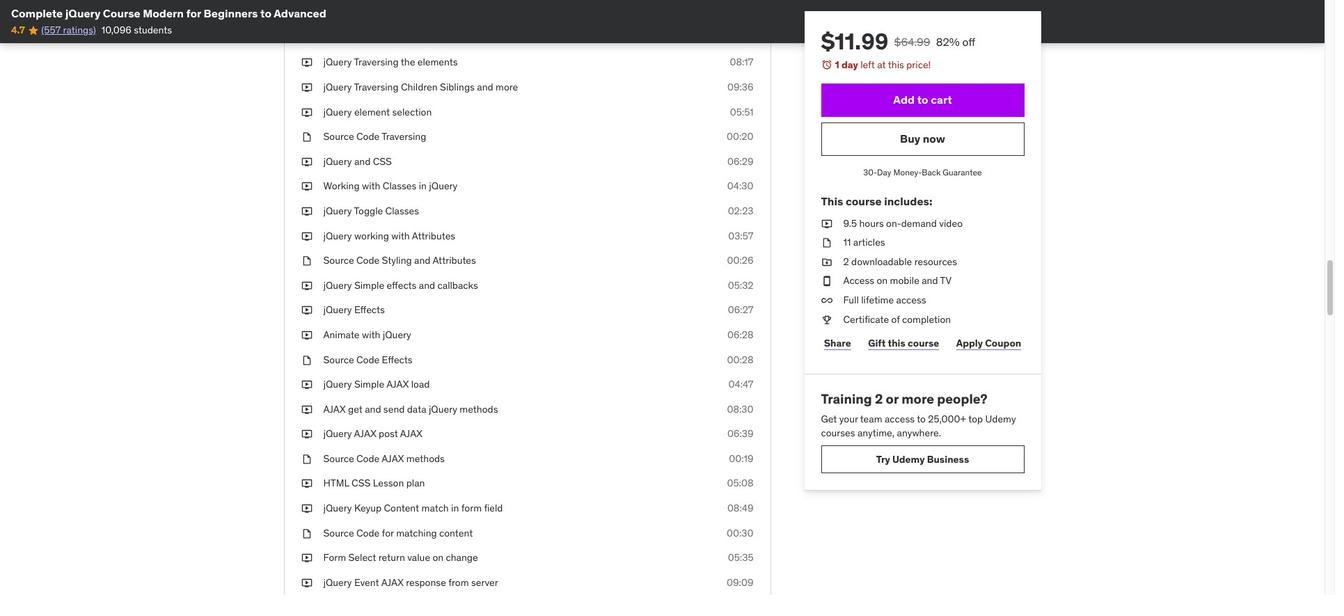 Task type: locate. For each thing, give the bounding box(es) containing it.
and left the tv
[[922, 275, 938, 287]]

xsmall image for source code styling and attributes
[[301, 254, 312, 268]]

0 vertical spatial form
[[323, 6, 346, 19]]

field
[[484, 502, 503, 515]]

82%
[[936, 35, 960, 49]]

1 vertical spatial traversing
[[354, 81, 399, 93]]

04:30
[[727, 180, 754, 192]]

methods right data
[[460, 403, 498, 415]]

traversing down selection on the top left
[[382, 130, 426, 143]]

0 vertical spatial 00:19
[[729, 31, 754, 44]]

jquery ajax post ajax
[[323, 428, 423, 440]]

classes for toggle
[[385, 205, 419, 217]]

jquery for jquery element selection
[[323, 106, 352, 118]]

courses
[[821, 426, 855, 439]]

code for effects
[[356, 353, 380, 366]]

$11.99 $64.99 82% off
[[821, 27, 976, 56]]

source
[[323, 31, 354, 44], [323, 130, 354, 143], [323, 254, 354, 267], [323, 353, 354, 366], [323, 452, 354, 465], [323, 527, 354, 539]]

attributes up source code styling and attributes
[[412, 229, 455, 242]]

2 form from the top
[[323, 552, 346, 564]]

source for source code events
[[323, 31, 354, 44]]

1 vertical spatial classes
[[385, 205, 419, 217]]

1 vertical spatial course
[[908, 337, 939, 349]]

access down or
[[885, 413, 915, 425]]

xsmall image for source code for matching content
[[301, 527, 312, 540]]

css right 'html' at the left bottom of page
[[352, 477, 371, 490]]

return
[[379, 552, 405, 564]]

xsmall image for jquery traversing the elements
[[301, 56, 312, 70]]

0 vertical spatial course
[[846, 195, 882, 208]]

css down source code traversing
[[373, 155, 392, 168]]

xsmall image for form select return value on change
[[301, 552, 312, 565]]

share button
[[821, 329, 854, 357]]

form left event
[[323, 6, 346, 19]]

attributes up callbacks
[[433, 254, 476, 267]]

form for form select return value on change
[[323, 552, 346, 564]]

0 horizontal spatial 2
[[843, 255, 849, 268]]

source code ajax methods
[[323, 452, 445, 465]]

coupon
[[985, 337, 1022, 349]]

0 horizontal spatial on
[[433, 552, 444, 564]]

lifetime
[[861, 294, 894, 306]]

1 vertical spatial on
[[433, 552, 444, 564]]

4 code from the top
[[356, 353, 380, 366]]

traversing for the
[[354, 56, 399, 69]]

source code effects
[[323, 353, 413, 366]]

xsmall image for jquery toggle classes
[[301, 205, 312, 218]]

course down completion
[[908, 337, 939, 349]]

30-
[[863, 167, 877, 177]]

1 horizontal spatial more
[[902, 391, 934, 407]]

jquery for jquery working with attributes
[[323, 229, 352, 242]]

udemy
[[986, 413, 1016, 425], [892, 453, 925, 466]]

code down element
[[356, 130, 380, 143]]

buy
[[900, 132, 921, 146]]

0 vertical spatial simple
[[354, 279, 384, 292]]

post
[[379, 428, 398, 440]]

training
[[821, 391, 872, 407]]

in left form
[[451, 502, 459, 515]]

and down source code traversing
[[354, 155, 371, 168]]

0 horizontal spatial course
[[846, 195, 882, 208]]

source for source code effects
[[323, 353, 354, 366]]

3 source from the top
[[323, 254, 354, 267]]

form left select
[[323, 552, 346, 564]]

3 code from the top
[[356, 254, 380, 267]]

working
[[354, 229, 389, 242]]

in up jquery toggle classes
[[419, 180, 427, 192]]

complete
[[11, 6, 63, 20]]

lesson
[[373, 477, 404, 490]]

content
[[384, 502, 419, 515]]

0 vertical spatial classes
[[383, 180, 417, 192]]

1 vertical spatial in
[[451, 502, 459, 515]]

source for source code for matching content
[[323, 527, 354, 539]]

simple for ajax
[[354, 378, 384, 391]]

people?
[[937, 391, 988, 407]]

to left cart
[[917, 93, 928, 107]]

09:36
[[727, 81, 754, 93]]

1 code from the top
[[356, 31, 380, 44]]

and right the "styling"
[[414, 254, 431, 267]]

simple down source code effects
[[354, 378, 384, 391]]

00:19 down 06:39
[[729, 452, 754, 465]]

course up hours
[[846, 195, 882, 208]]

callbacks
[[438, 279, 478, 292]]

traversing down source code events
[[354, 56, 399, 69]]

05:32
[[728, 279, 754, 292]]

0 vertical spatial udemy
[[986, 413, 1016, 425]]

xsmall image for source code traversing
[[301, 130, 312, 144]]

modern
[[143, 6, 184, 20]]

access down mobile
[[896, 294, 926, 306]]

jquery for jquery traversing the elements
[[323, 56, 352, 69]]

1 vertical spatial form
[[323, 552, 346, 564]]

0 horizontal spatial udemy
[[892, 453, 925, 466]]

xsmall image for html css lesson plan
[[301, 477, 312, 491]]

code down keyup
[[356, 527, 380, 539]]

event
[[354, 576, 379, 589]]

on
[[877, 275, 888, 287], [433, 552, 444, 564]]

0 vertical spatial with
[[362, 180, 380, 192]]

00:30
[[727, 527, 754, 539]]

gift this course
[[868, 337, 939, 349]]

at
[[877, 58, 886, 71]]

with for jquery
[[362, 329, 380, 341]]

code down animate with jquery
[[356, 353, 380, 366]]

source code traversing
[[323, 130, 426, 143]]

attributes
[[412, 229, 455, 242], [433, 254, 476, 267]]

2 simple from the top
[[354, 378, 384, 391]]

1 vertical spatial attributes
[[433, 254, 476, 267]]

0 vertical spatial attributes
[[412, 229, 455, 242]]

1 vertical spatial for
[[382, 527, 394, 539]]

traversing
[[354, 56, 399, 69], [354, 81, 399, 93], [382, 130, 426, 143]]

on right value
[[433, 552, 444, 564]]

methods
[[460, 403, 498, 415], [406, 452, 445, 465]]

0 vertical spatial on
[[877, 275, 888, 287]]

hours
[[859, 217, 884, 229]]

traversing up "jquery element selection"
[[354, 81, 399, 93]]

with
[[362, 180, 380, 192], [391, 229, 410, 242], [362, 329, 380, 341]]

to inside button
[[917, 93, 928, 107]]

simple
[[354, 279, 384, 292], [354, 378, 384, 391]]

xsmall image
[[301, 6, 312, 20], [301, 205, 312, 218], [301, 254, 312, 268], [821, 255, 832, 269], [821, 294, 832, 307], [301, 304, 312, 317], [821, 313, 832, 327], [301, 329, 312, 342], [301, 353, 312, 367], [301, 403, 312, 417], [301, 428, 312, 441], [301, 452, 312, 466], [301, 552, 312, 565]]

code down jquery ajax post ajax
[[356, 452, 380, 465]]

2 00:19 from the top
[[729, 452, 754, 465]]

5 code from the top
[[356, 452, 380, 465]]

code for styling
[[356, 254, 380, 267]]

tv
[[940, 275, 952, 287]]

get
[[348, 403, 363, 415]]

source up 'html' at the left bottom of page
[[323, 452, 354, 465]]

1 vertical spatial to
[[917, 93, 928, 107]]

4 source from the top
[[323, 353, 354, 366]]

with up source code styling and attributes
[[391, 229, 410, 242]]

classes up jquery toggle classes
[[383, 180, 417, 192]]

ajax get and send data jquery methods
[[323, 403, 498, 415]]

jquery for jquery simple effects and callbacks
[[323, 279, 352, 292]]

with for classes
[[362, 180, 380, 192]]

1 vertical spatial with
[[391, 229, 410, 242]]

with up source code effects
[[362, 329, 380, 341]]

xsmall image
[[301, 31, 312, 45], [301, 56, 312, 70], [301, 81, 312, 94], [301, 106, 312, 119], [301, 130, 312, 144], [301, 155, 312, 169], [301, 180, 312, 194], [821, 217, 832, 231], [301, 229, 312, 243], [821, 236, 832, 250], [821, 275, 832, 288], [301, 279, 312, 293], [301, 378, 312, 392], [301, 477, 312, 491], [301, 502, 312, 516], [301, 527, 312, 540], [301, 576, 312, 590]]

6 code from the top
[[356, 527, 380, 539]]

00:19
[[729, 31, 754, 44], [729, 452, 754, 465]]

this right at
[[888, 58, 904, 71]]

1 horizontal spatial 2
[[875, 391, 883, 407]]

0 vertical spatial for
[[186, 6, 201, 20]]

source for source code styling and attributes
[[323, 254, 354, 267]]

gift this course link
[[865, 329, 942, 357]]

0 vertical spatial in
[[419, 180, 427, 192]]

00:19 up the 08:17
[[729, 31, 754, 44]]

6 source from the top
[[323, 527, 354, 539]]

effects up animate with jquery
[[354, 304, 385, 316]]

1 horizontal spatial css
[[373, 155, 392, 168]]

08:30
[[727, 403, 754, 415]]

1 vertical spatial this
[[888, 337, 906, 349]]

more right or
[[902, 391, 934, 407]]

jquery for jquery keyup content match in form field
[[323, 502, 352, 515]]

jquery traversing the elements
[[323, 56, 458, 69]]

this right gift
[[888, 337, 906, 349]]

for up return at the bottom
[[382, 527, 394, 539]]

code down event
[[356, 31, 380, 44]]

02:23
[[728, 205, 754, 217]]

11
[[843, 236, 851, 249]]

05:51
[[730, 106, 754, 118]]

1 horizontal spatial in
[[451, 502, 459, 515]]

1 horizontal spatial methods
[[460, 403, 498, 415]]

1 source from the top
[[323, 31, 354, 44]]

resources
[[915, 255, 957, 268]]

0 horizontal spatial css
[[352, 477, 371, 490]]

source up jquery and css
[[323, 130, 354, 143]]

0 vertical spatial more
[[496, 81, 518, 93]]

4.7
[[11, 24, 25, 36]]

off
[[963, 35, 976, 49]]

classes down working with classes in jquery in the top of the page
[[385, 205, 419, 217]]

1 simple from the top
[[354, 279, 384, 292]]

udemy right top on the right of the page
[[986, 413, 1016, 425]]

match
[[422, 502, 449, 515]]

on down downloadable in the top right of the page
[[877, 275, 888, 287]]

jquery for jquery and css
[[323, 155, 352, 168]]

try
[[876, 453, 890, 466]]

30-day money-back guarantee
[[863, 167, 982, 177]]

1 horizontal spatial udemy
[[986, 413, 1016, 425]]

jquery keyup content match in form field
[[323, 502, 503, 515]]

xsmall image for working with classes in jquery
[[301, 180, 312, 194]]

ajax left post
[[354, 428, 376, 440]]

form for form event triggers jquery
[[323, 6, 346, 19]]

2 down 11
[[843, 255, 849, 268]]

2 vertical spatial to
[[917, 413, 926, 425]]

jquery simple effects and callbacks
[[323, 279, 478, 292]]

udemy right try
[[892, 453, 925, 466]]

jquery working with attributes
[[323, 229, 455, 242]]

ajax left 'load'
[[387, 378, 409, 391]]

source code styling and attributes
[[323, 254, 476, 267]]

0 vertical spatial this
[[888, 58, 904, 71]]

source code events
[[323, 31, 412, 44]]

full lifetime access
[[843, 294, 926, 306]]

course
[[103, 6, 140, 20]]

ajax
[[387, 378, 409, 391], [323, 403, 346, 415], [354, 428, 376, 440], [400, 428, 423, 440], [382, 452, 404, 465], [381, 576, 404, 589]]

ajax down return at the bottom
[[381, 576, 404, 589]]

this
[[888, 58, 904, 71], [888, 337, 906, 349]]

03:57
[[728, 229, 754, 242]]

0 vertical spatial traversing
[[354, 56, 399, 69]]

5 source from the top
[[323, 452, 354, 465]]

source up select
[[323, 527, 354, 539]]

alarm image
[[821, 59, 832, 70]]

2 code from the top
[[356, 130, 380, 143]]

code for traversing
[[356, 130, 380, 143]]

to
[[260, 6, 272, 20], [917, 93, 928, 107], [917, 413, 926, 425]]

0 horizontal spatial for
[[186, 6, 201, 20]]

get
[[821, 413, 837, 425]]

ajax right post
[[400, 428, 423, 440]]

for right "modern"
[[186, 6, 201, 20]]

more right siblings
[[496, 81, 518, 93]]

more
[[496, 81, 518, 93], [902, 391, 934, 407]]

apply coupon button
[[953, 329, 1024, 357]]

2 left or
[[875, 391, 883, 407]]

traversing for children
[[354, 81, 399, 93]]

effects up "jquery simple ajax load" at the left bottom of page
[[382, 353, 413, 366]]

code
[[356, 31, 380, 44], [356, 130, 380, 143], [356, 254, 380, 267], [356, 353, 380, 366], [356, 452, 380, 465], [356, 527, 380, 539]]

1 vertical spatial more
[[902, 391, 934, 407]]

from
[[448, 576, 469, 589]]

source down event
[[323, 31, 354, 44]]

simple up jquery effects
[[354, 279, 384, 292]]

1 vertical spatial access
[[885, 413, 915, 425]]

jquery simple ajax load
[[323, 378, 430, 391]]

10,096
[[101, 24, 131, 36]]

top
[[969, 413, 983, 425]]

1 vertical spatial effects
[[382, 353, 413, 366]]

0 horizontal spatial more
[[496, 81, 518, 93]]

2 vertical spatial with
[[362, 329, 380, 341]]

source up jquery effects
[[323, 254, 354, 267]]

with up jquery toggle classes
[[362, 180, 380, 192]]

source down animate
[[323, 353, 354, 366]]

1 vertical spatial 2
[[875, 391, 883, 407]]

2 source from the top
[[323, 130, 354, 143]]

buy now button
[[821, 122, 1024, 156]]

1 horizontal spatial on
[[877, 275, 888, 287]]

to left the advanced
[[260, 6, 272, 20]]

change
[[446, 552, 478, 564]]

methods up plan
[[406, 452, 445, 465]]

2 this from the top
[[888, 337, 906, 349]]

anytime,
[[858, 426, 895, 439]]

jquery for jquery event ajax response from server
[[323, 576, 352, 589]]

xsmall image for jquery traversing children siblings and more
[[301, 81, 312, 94]]

1 00:19 from the top
[[729, 31, 754, 44]]

1 vertical spatial 00:19
[[729, 452, 754, 465]]

to up anywhere.
[[917, 413, 926, 425]]

working with classes in jquery
[[323, 180, 458, 192]]

or
[[886, 391, 899, 407]]

0 horizontal spatial methods
[[406, 452, 445, 465]]

response
[[406, 576, 446, 589]]

1 vertical spatial simple
[[354, 378, 384, 391]]

code down working
[[356, 254, 380, 267]]

guarantee
[[943, 167, 982, 177]]

1 form from the top
[[323, 6, 346, 19]]



Task type: describe. For each thing, give the bounding box(es) containing it.
apply
[[956, 337, 983, 349]]

source code for matching content
[[323, 527, 473, 539]]

team
[[860, 413, 882, 425]]

price!
[[907, 58, 931, 71]]

0 vertical spatial css
[[373, 155, 392, 168]]

business
[[927, 453, 969, 466]]

00:26
[[727, 254, 754, 267]]

xsmall image for jquery ajax post ajax
[[301, 428, 312, 441]]

working
[[323, 180, 360, 192]]

data
[[407, 403, 426, 415]]

source for source code traversing
[[323, 130, 354, 143]]

simple for effects
[[354, 279, 384, 292]]

value
[[407, 552, 430, 564]]

jquery effects
[[323, 304, 385, 316]]

now
[[923, 132, 945, 146]]

downloadable
[[851, 255, 912, 268]]

certificate of completion
[[843, 313, 951, 326]]

advanced
[[274, 6, 326, 20]]

00:20
[[727, 130, 754, 143]]

jquery for jquery simple ajax load
[[323, 378, 352, 391]]

xsmall image for jquery event ajax response from server
[[301, 576, 312, 590]]

gift
[[868, 337, 886, 349]]

matching
[[396, 527, 437, 539]]

0 horizontal spatial in
[[419, 180, 427, 192]]

ajax up lesson
[[382, 452, 404, 465]]

to inside 'training 2 or more people? get your team access to 25,000+ top udemy courses anytime, anywhere.'
[[917, 413, 926, 425]]

includes:
[[884, 195, 933, 208]]

0 vertical spatial effects
[[354, 304, 385, 316]]

beginners
[[204, 6, 258, 20]]

jquery for jquery ajax post ajax
[[323, 428, 352, 440]]

code for events
[[356, 31, 380, 44]]

form select return value on change
[[323, 552, 478, 564]]

04:47
[[729, 378, 754, 391]]

2 downloadable resources
[[843, 255, 957, 268]]

xsmall image for jquery working with attributes
[[301, 229, 312, 243]]

send
[[384, 403, 405, 415]]

training 2 or more people? get your team access to 25,000+ top udemy courses anytime, anywhere.
[[821, 391, 1016, 439]]

2 vertical spatial traversing
[[382, 130, 426, 143]]

06:39
[[727, 428, 754, 440]]

toggle
[[354, 205, 383, 217]]

and right effects
[[419, 279, 435, 292]]

ajax left get
[[323, 403, 346, 415]]

source for source code ajax methods
[[323, 452, 354, 465]]

event
[[348, 6, 373, 19]]

xsmall image for jquery keyup content match in form field
[[301, 502, 312, 516]]

try udemy business
[[876, 453, 969, 466]]

jquery event ajax response from server
[[323, 576, 498, 589]]

xsmall image for jquery simple ajax load
[[301, 378, 312, 392]]

code for ajax
[[356, 452, 380, 465]]

form event triggers jquery
[[323, 6, 440, 19]]

05:35
[[728, 552, 754, 564]]

0 vertical spatial 2
[[843, 255, 849, 268]]

add
[[893, 93, 915, 107]]

events
[[382, 31, 412, 44]]

jquery for jquery traversing children siblings and more
[[323, 81, 352, 93]]

(557
[[41, 24, 61, 36]]

access
[[843, 275, 875, 287]]

your
[[839, 413, 858, 425]]

more inside 'training 2 or more people? get your team access to 25,000+ top udemy courses anytime, anywhere.'
[[902, 391, 934, 407]]

xsmall image for ajax get and send data jquery methods
[[301, 403, 312, 417]]

xsmall image for jquery element selection
[[301, 106, 312, 119]]

content
[[439, 527, 473, 539]]

html css lesson plan
[[323, 477, 425, 490]]

$11.99
[[821, 27, 889, 56]]

xsmall image for animate with jquery
[[301, 329, 312, 342]]

9.5
[[843, 217, 857, 229]]

jquery traversing children siblings and more
[[323, 81, 518, 93]]

08:17
[[730, 56, 754, 69]]

articles
[[853, 236, 885, 249]]

1 vertical spatial methods
[[406, 452, 445, 465]]

children
[[401, 81, 438, 93]]

day
[[877, 167, 892, 177]]

0 vertical spatial to
[[260, 6, 272, 20]]

of
[[892, 313, 900, 326]]

0 vertical spatial methods
[[460, 403, 498, 415]]

xsmall image for jquery simple effects and callbacks
[[301, 279, 312, 293]]

1 vertical spatial css
[[352, 477, 371, 490]]

jquery and css
[[323, 155, 392, 168]]

xsmall image for jquery and css
[[301, 155, 312, 169]]

cart
[[931, 93, 952, 107]]

1 this from the top
[[888, 58, 904, 71]]

animate
[[323, 329, 360, 341]]

element
[[354, 106, 390, 118]]

load
[[411, 378, 430, 391]]

08:49
[[727, 502, 754, 515]]

this course includes:
[[821, 195, 933, 208]]

and right siblings
[[477, 81, 493, 93]]

add to cart button
[[821, 83, 1024, 117]]

1 horizontal spatial course
[[908, 337, 939, 349]]

xsmall image for source code events
[[301, 31, 312, 45]]

0 vertical spatial access
[[896, 294, 926, 306]]

day
[[842, 58, 858, 71]]

xsmall image for source code ajax methods
[[301, 452, 312, 466]]

1
[[835, 58, 839, 71]]

html
[[323, 477, 349, 490]]

code for for
[[356, 527, 380, 539]]

09:09
[[727, 576, 754, 589]]

certificate
[[843, 313, 889, 326]]

06:27
[[728, 304, 754, 316]]

05:08
[[727, 477, 754, 490]]

and right get
[[365, 403, 381, 415]]

left
[[861, 58, 875, 71]]

the
[[401, 56, 415, 69]]

students
[[134, 24, 172, 36]]

xsmall image for jquery effects
[[301, 304, 312, 317]]

jquery for jquery effects
[[323, 304, 352, 316]]

udemy inside 'training 2 or more people? get your team access to 25,000+ top udemy courses anytime, anywhere.'
[[986, 413, 1016, 425]]

25,000+
[[928, 413, 966, 425]]

xsmall image for source code effects
[[301, 353, 312, 367]]

video
[[939, 217, 963, 229]]

effects
[[387, 279, 417, 292]]

access inside 'training 2 or more people? get your team access to 25,000+ top udemy courses anytime, anywhere.'
[[885, 413, 915, 425]]

2 inside 'training 2 or more people? get your team access to 25,000+ top udemy courses anytime, anywhere.'
[[875, 391, 883, 407]]

1 vertical spatial udemy
[[892, 453, 925, 466]]

styling
[[382, 254, 412, 267]]

share
[[824, 337, 851, 349]]

classes for with
[[383, 180, 417, 192]]

on-
[[886, 217, 901, 229]]

animate with jquery
[[323, 329, 411, 341]]

1 horizontal spatial for
[[382, 527, 394, 539]]

jquery for jquery toggle classes
[[323, 205, 352, 217]]

$64.99
[[894, 35, 931, 49]]



Task type: vqa. For each thing, say whether or not it's contained in the screenshot.
first simple from the top
yes



